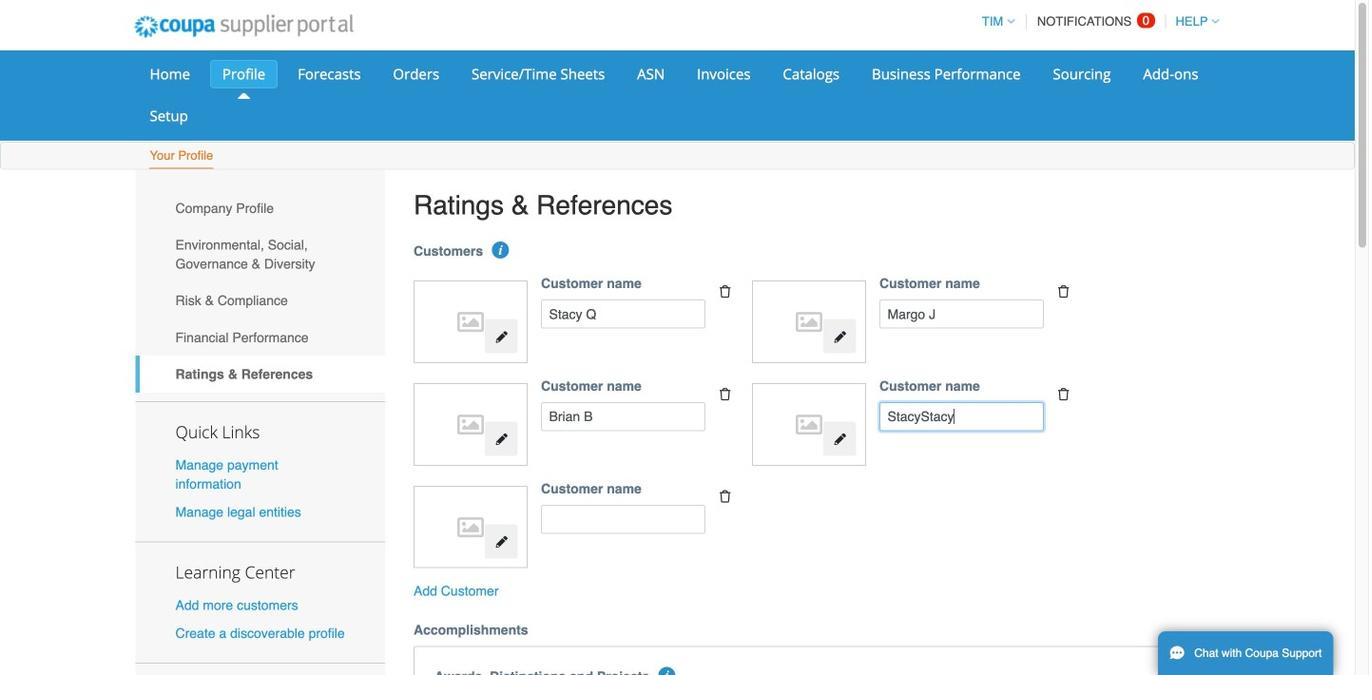 Task type: describe. For each thing, give the bounding box(es) containing it.
coupa supplier portal image
[[121, 3, 366, 50]]

0 vertical spatial additional information image
[[492, 242, 509, 259]]

1 vertical spatial additional information image
[[659, 668, 676, 675]]



Task type: vqa. For each thing, say whether or not it's contained in the screenshot.
Coupa Supplier Portal "image" to the bottom
no



Task type: locate. For each thing, give the bounding box(es) containing it.
0 horizontal spatial additional information image
[[492, 242, 509, 259]]

None text field
[[880, 300, 1045, 329]]

change image image
[[495, 330, 508, 344], [834, 330, 847, 344], [495, 433, 508, 446], [834, 433, 847, 446], [495, 536, 508, 549]]

navigation
[[974, 3, 1220, 40]]

1 horizontal spatial additional information image
[[659, 668, 676, 675]]

logo image
[[424, 291, 518, 354], [762, 291, 857, 354], [424, 393, 518, 456], [762, 393, 857, 456], [424, 496, 518, 559]]

additional information image
[[492, 242, 509, 259], [659, 668, 676, 675]]

None text field
[[541, 300, 706, 329], [541, 402, 706, 431], [880, 402, 1045, 431], [541, 505, 706, 534], [541, 300, 706, 329], [541, 402, 706, 431], [880, 402, 1045, 431], [541, 505, 706, 534]]



